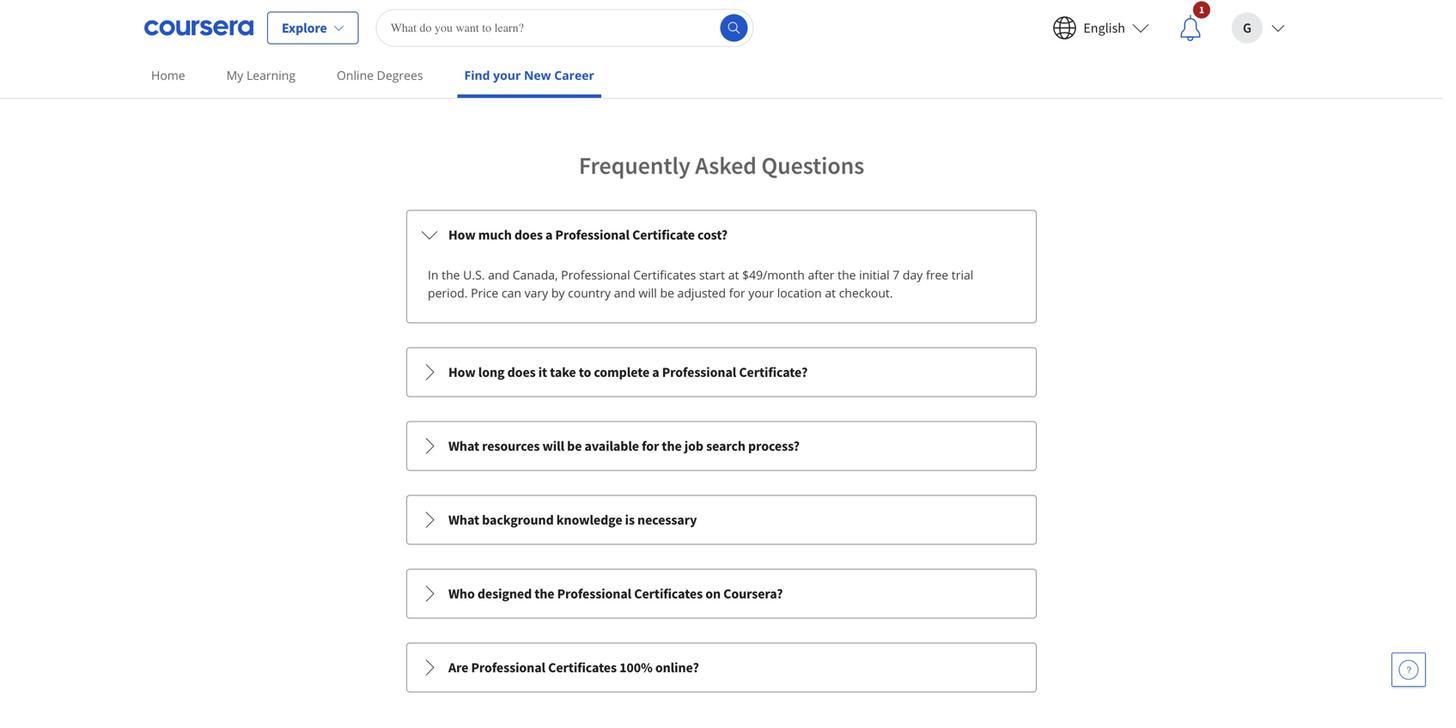Task type: locate. For each thing, give the bounding box(es) containing it.
will left adjusted
[[639, 285, 657, 301]]

0 vertical spatial how
[[448, 226, 476, 244]]

at right start
[[728, 267, 739, 283]]

complete
[[594, 364, 650, 381]]

0 vertical spatial and
[[488, 267, 510, 283]]

certificates
[[253, 11, 319, 28], [633, 267, 696, 283], [634, 585, 703, 603], [548, 659, 617, 677]]

at
[[728, 267, 739, 283], [825, 285, 836, 301]]

it
[[538, 364, 547, 381]]

explore up learning
[[282, 19, 327, 37]]

be left adjusted
[[660, 285, 674, 301]]

0 vertical spatial will
[[639, 285, 657, 301]]

home link
[[144, 56, 192, 95]]

and up can
[[488, 267, 510, 283]]

explore up my
[[206, 11, 250, 28]]

background
[[482, 512, 554, 529]]

much
[[478, 226, 512, 244]]

0 horizontal spatial be
[[567, 438, 582, 455]]

certificates down "certificate"
[[633, 267, 696, 283]]

professional inside dropdown button
[[662, 364, 737, 381]]

1 horizontal spatial for
[[729, 285, 745, 301]]

how for how long does it take to complete a professional certificate?
[[448, 364, 476, 381]]

will right resources
[[543, 438, 565, 455]]

certificates left 'on'
[[634, 585, 703, 603]]

1 button
[[1163, 0, 1218, 55]]

coursera image
[[144, 14, 253, 42]]

0 horizontal spatial and
[[488, 267, 510, 283]]

how left much
[[448, 226, 476, 244]]

certificate?
[[739, 364, 808, 381]]

a right the complete
[[652, 364, 659, 381]]

start
[[699, 267, 725, 283]]

for right adjusted
[[729, 285, 745, 301]]

new
[[524, 67, 551, 83]]

cost?
[[698, 226, 728, 244]]

how inside dropdown button
[[448, 226, 476, 244]]

knowledge
[[557, 512, 622, 529]]

by
[[551, 285, 565, 301]]

does left it
[[507, 364, 536, 381]]

0 horizontal spatial a
[[546, 226, 553, 244]]

u.s.
[[463, 267, 485, 283]]

how inside dropdown button
[[448, 364, 476, 381]]

1 vertical spatial for
[[642, 438, 659, 455]]

explore inside career academy - gateway certificates carousel element
[[206, 11, 250, 28]]

1 how from the top
[[448, 226, 476, 244]]

how long does it take to complete a professional certificate?
[[448, 364, 808, 381]]

who designed the professional certificates on coursera?
[[448, 585, 783, 603]]

be
[[660, 285, 674, 301], [567, 438, 582, 455]]

at down after
[[825, 285, 836, 301]]

what left resources
[[448, 438, 479, 455]]

after
[[808, 267, 835, 283]]

1 horizontal spatial be
[[660, 285, 674, 301]]

0 vertical spatial does
[[515, 226, 543, 244]]

0 horizontal spatial your
[[493, 67, 521, 83]]

your right the find
[[493, 67, 521, 83]]

designed
[[478, 585, 532, 603]]

are professional certificates 100% online? button
[[407, 644, 1036, 692]]

What do you want to learn? text field
[[376, 9, 754, 47]]

and right country
[[614, 285, 636, 301]]

0 vertical spatial be
[[660, 285, 674, 301]]

what resources will be available for the job search process? button
[[407, 422, 1036, 470]]

certificate
[[632, 226, 695, 244]]

be left available
[[567, 438, 582, 455]]

questions
[[762, 150, 864, 180]]

does inside dropdown button
[[515, 226, 543, 244]]

will inside what resources will be available for the job search process? dropdown button
[[543, 438, 565, 455]]

my learning link
[[220, 56, 302, 95]]

None search field
[[376, 9, 754, 47]]

0 horizontal spatial for
[[642, 438, 659, 455]]

0 vertical spatial a
[[546, 226, 553, 244]]

list
[[206, 0, 1237, 2]]

necessary
[[638, 512, 697, 529]]

1 vertical spatial be
[[567, 438, 582, 455]]

1 horizontal spatial your
[[749, 285, 774, 301]]

1 horizontal spatial a
[[652, 364, 659, 381]]

will
[[639, 285, 657, 301], [543, 438, 565, 455]]

and
[[488, 267, 510, 283], [614, 285, 636, 301]]

2 how from the top
[[448, 364, 476, 381]]

0 horizontal spatial at
[[728, 267, 739, 283]]

a inside dropdown button
[[652, 364, 659, 381]]

are professional certificates 100% online?
[[448, 659, 699, 677]]

1 vertical spatial at
[[825, 285, 836, 301]]

1 vertical spatial a
[[652, 364, 659, 381]]

professional inside in the u.s. and canada, professional certificates start at $49/month after the initial 7 day free trial period. price can vary by country and will be adjusted for your location at checkout.
[[561, 267, 630, 283]]

100%
[[620, 659, 653, 677]]

does right much
[[515, 226, 543, 244]]

are
[[448, 659, 469, 677]]

in
[[428, 267, 439, 283]]

resources
[[482, 438, 540, 455]]

a
[[546, 226, 553, 244], [652, 364, 659, 381]]

0 vertical spatial for
[[729, 285, 745, 301]]

available
[[585, 438, 639, 455]]

online degrees link
[[330, 56, 430, 95]]

1 horizontal spatial at
[[825, 285, 836, 301]]

1 vertical spatial what
[[448, 512, 479, 529]]

explore
[[206, 11, 250, 28], [282, 19, 327, 37]]

7
[[893, 267, 900, 283]]

does inside dropdown button
[[507, 364, 536, 381]]

2 what from the top
[[448, 512, 479, 529]]

career academy - gateway certificates carousel element
[[206, 0, 1237, 81]]

g
[[1243, 19, 1252, 37]]

$49/month
[[742, 267, 805, 283]]

for inside dropdown button
[[642, 438, 659, 455]]

will inside in the u.s. and canada, professional certificates start at $49/month after the initial 7 day free trial period. price can vary by country and will be adjusted for your location at checkout.
[[639, 285, 657, 301]]

for right available
[[642, 438, 659, 455]]

take
[[550, 364, 576, 381]]

for
[[729, 285, 745, 301], [642, 438, 659, 455]]

search
[[706, 438, 746, 455]]

find your new career link
[[458, 56, 601, 98]]

online degrees
[[337, 67, 423, 83]]

what
[[448, 438, 479, 455], [448, 512, 479, 529]]

1 horizontal spatial explore
[[282, 19, 327, 37]]

vary
[[525, 285, 548, 301]]

canada,
[[513, 267, 558, 283]]

1 vertical spatial does
[[507, 364, 536, 381]]

1 vertical spatial how
[[448, 364, 476, 381]]

0 horizontal spatial will
[[543, 438, 565, 455]]

explore for explore certificates
[[206, 11, 250, 28]]

a up canada,
[[546, 226, 553, 244]]

price
[[471, 285, 499, 301]]

explore inside dropdown button
[[282, 19, 327, 37]]

how left "long"
[[448, 364, 476, 381]]

1 vertical spatial will
[[543, 438, 565, 455]]

what background knowledge is necessary button
[[407, 496, 1036, 544]]

0 horizontal spatial explore
[[206, 11, 250, 28]]

your inside in the u.s. and canada, professional certificates start at $49/month after the initial 7 day free trial period. price can vary by country and will be adjusted for your location at checkout.
[[749, 285, 774, 301]]

1 what from the top
[[448, 438, 479, 455]]

coursera?
[[724, 585, 783, 603]]

find your new career
[[464, 67, 594, 83]]

what left background
[[448, 512, 479, 529]]

how much does a professional certificate cost? button
[[407, 211, 1036, 259]]

the
[[442, 267, 460, 283], [838, 267, 856, 283], [662, 438, 682, 455], [535, 585, 555, 603]]

your down $49/month
[[749, 285, 774, 301]]

1 vertical spatial your
[[749, 285, 774, 301]]

learning
[[247, 67, 296, 83]]

professional
[[555, 226, 630, 244], [561, 267, 630, 283], [662, 364, 737, 381], [557, 585, 632, 603], [471, 659, 546, 677]]

0 vertical spatial what
[[448, 438, 479, 455]]

how
[[448, 226, 476, 244], [448, 364, 476, 381]]

1 vertical spatial and
[[614, 285, 636, 301]]

the right after
[[838, 267, 856, 283]]

be inside in the u.s. and canada, professional certificates start at $49/month after the initial 7 day free trial period. price can vary by country and will be adjusted for your location at checkout.
[[660, 285, 674, 301]]

1 horizontal spatial will
[[639, 285, 657, 301]]

asked
[[695, 150, 757, 180]]

process?
[[748, 438, 800, 455]]

does
[[515, 226, 543, 244], [507, 364, 536, 381]]

0 vertical spatial your
[[493, 67, 521, 83]]

your
[[493, 67, 521, 83], [749, 285, 774, 301]]



Task type: vqa. For each thing, say whether or not it's contained in the screenshot.
Businesses
no



Task type: describe. For each thing, give the bounding box(es) containing it.
does for it
[[507, 364, 536, 381]]

is
[[625, 512, 635, 529]]

who
[[448, 585, 475, 603]]

be inside dropdown button
[[567, 438, 582, 455]]

how much does a professional certificate cost?
[[448, 226, 728, 244]]

a inside dropdown button
[[546, 226, 553, 244]]

degrees
[[377, 67, 423, 83]]

on
[[706, 585, 721, 603]]

free
[[926, 267, 949, 283]]

does for a
[[515, 226, 543, 244]]

job
[[685, 438, 704, 455]]

adjusted
[[677, 285, 726, 301]]

country
[[568, 285, 611, 301]]

find
[[464, 67, 490, 83]]

english
[[1084, 19, 1125, 37]]

in the u.s. and canada, professional certificates start at $49/month after the initial 7 day free trial period. price can vary by country and will be adjusted for your location at checkout.
[[428, 267, 974, 301]]

my
[[227, 67, 243, 83]]

the right designed
[[535, 585, 555, 603]]

frequently
[[579, 150, 691, 180]]

can
[[502, 285, 521, 301]]

day
[[903, 267, 923, 283]]

explore for explore
[[282, 19, 327, 37]]

english button
[[1039, 0, 1163, 55]]

what resources will be available for the job search process?
[[448, 438, 800, 455]]

my learning
[[227, 67, 296, 83]]

how for how much does a professional certificate cost?
[[448, 226, 476, 244]]

what for what resources will be available for the job search process?
[[448, 438, 479, 455]]

career
[[554, 67, 594, 83]]

1 horizontal spatial and
[[614, 285, 636, 301]]

g button
[[1218, 0, 1299, 55]]

online
[[337, 67, 374, 83]]

help center image
[[1399, 660, 1419, 680]]

online?
[[655, 659, 699, 677]]

0 vertical spatial at
[[728, 267, 739, 283]]

the left the "job" on the left of the page
[[662, 438, 682, 455]]

checkout.
[[839, 285, 893, 301]]

trial
[[952, 267, 974, 283]]

the right in
[[442, 267, 460, 283]]

for inside in the u.s. and canada, professional certificates start at $49/month after the initial 7 day free trial period. price can vary by country and will be adjusted for your location at checkout.
[[729, 285, 745, 301]]

who designed the professional certificates on coursera? button
[[407, 570, 1036, 618]]

frequently asked questions
[[579, 150, 864, 180]]

initial
[[859, 267, 890, 283]]

explore certificates link
[[206, 0, 1237, 30]]

certificates up learning
[[253, 11, 319, 28]]

period.
[[428, 285, 468, 301]]

home
[[151, 67, 185, 83]]

what background knowledge is necessary
[[448, 512, 697, 529]]

explore certificates
[[206, 11, 319, 28]]

how long does it take to complete a professional certificate? button
[[407, 348, 1036, 396]]

explore button
[[267, 12, 359, 44]]

certificates inside in the u.s. and canada, professional certificates start at $49/month after the initial 7 day free trial period. price can vary by country and will be adjusted for your location at checkout.
[[633, 267, 696, 283]]

certificates left 100%
[[548, 659, 617, 677]]

what for what background knowledge is necessary
[[448, 512, 479, 529]]

to
[[579, 364, 591, 381]]

location
[[777, 285, 822, 301]]

1
[[1199, 3, 1205, 16]]

long
[[478, 364, 505, 381]]



